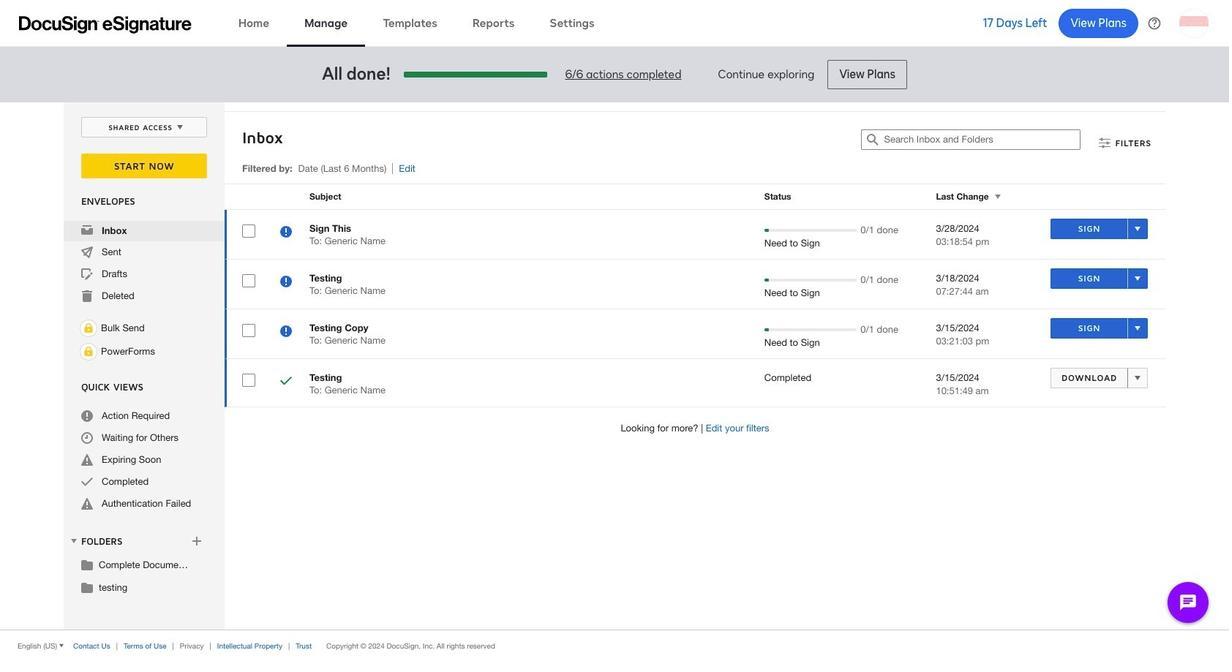 Task type: vqa. For each thing, say whether or not it's contained in the screenshot.
first folder icon from the bottom of the Secondary Navigation region
yes



Task type: describe. For each thing, give the bounding box(es) containing it.
secondary navigation region
[[64, 102, 1169, 630]]

1 need to sign image from the top
[[280, 276, 292, 290]]

2 alert image from the top
[[81, 498, 93, 510]]

sent image
[[81, 247, 93, 258]]

1 lock image from the top
[[80, 320, 97, 337]]

draft image
[[81, 268, 93, 280]]

completed image
[[280, 375, 292, 389]]

more info region
[[0, 630, 1229, 661]]

2 lock image from the top
[[80, 343, 97, 361]]

docusign esignature image
[[19, 16, 192, 33]]



Task type: locate. For each thing, give the bounding box(es) containing it.
alert image down completed image
[[81, 498, 93, 510]]

inbox image
[[81, 225, 93, 236]]

folder image
[[81, 559, 93, 571]]

action required image
[[81, 410, 93, 422]]

your uploaded profile image image
[[1179, 8, 1209, 38]]

need to sign image up completed image
[[280, 326, 292, 339]]

1 vertical spatial lock image
[[80, 343, 97, 361]]

1 vertical spatial need to sign image
[[280, 326, 292, 339]]

need to sign image
[[280, 226, 292, 240]]

need to sign image down need to sign icon at the left of page
[[280, 276, 292, 290]]

Search Inbox and Folders text field
[[884, 130, 1080, 149]]

trash image
[[81, 290, 93, 302]]

0 vertical spatial lock image
[[80, 320, 97, 337]]

clock image
[[81, 432, 93, 444]]

0 vertical spatial need to sign image
[[280, 276, 292, 290]]

1 alert image from the top
[[81, 454, 93, 466]]

lock image
[[80, 320, 97, 337], [80, 343, 97, 361]]

folder image
[[81, 582, 93, 593]]

0 vertical spatial alert image
[[81, 454, 93, 466]]

completed image
[[81, 476, 93, 488]]

view folders image
[[68, 535, 80, 547]]

1 vertical spatial alert image
[[81, 498, 93, 510]]

alert image up completed image
[[81, 454, 93, 466]]

2 need to sign image from the top
[[280, 326, 292, 339]]

need to sign image
[[280, 276, 292, 290], [280, 326, 292, 339]]

alert image
[[81, 454, 93, 466], [81, 498, 93, 510]]



